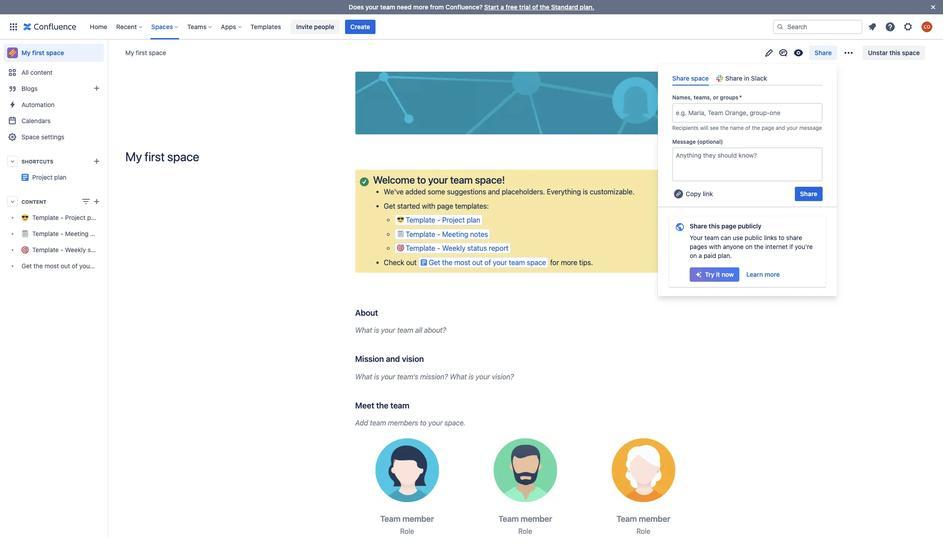 Task type: describe. For each thing, give the bounding box(es) containing it.
template - project plan image
[[22, 174, 29, 181]]

everything
[[547, 188, 581, 196]]

team's
[[398, 373, 419, 381]]

the right trial
[[540, 3, 550, 11]]

message (optional)
[[673, 139, 724, 145]]

or
[[714, 94, 719, 101]]

people
[[314, 23, 335, 30]]

more for learn more
[[765, 271, 780, 278]]

one
[[770, 109, 781, 117]]

internet
[[766, 243, 788, 250]]

calendars link
[[4, 113, 104, 129]]

- for template - project plan button
[[437, 216, 441, 224]]

message
[[800, 125, 823, 131]]

it
[[717, 271, 721, 278]]

automation link
[[4, 97, 104, 113]]

meet
[[355, 400, 375, 410]]

get the most out of your team space for get the most out of your team space button
[[429, 258, 547, 266]]

maria,
[[689, 109, 707, 117]]

share inside button
[[801, 190, 818, 198]]

create link
[[345, 19, 376, 34]]

- for template - project plan link at the left top of page
[[60, 214, 63, 221]]

added
[[406, 188, 426, 196]]

- for template - weekly status report link
[[60, 246, 63, 254]]

first inside space element
[[32, 49, 44, 56]]

paid
[[704, 252, 717, 259]]

copy
[[686, 190, 702, 198]]

plan inside button
[[467, 216, 481, 224]]

you're
[[795, 243, 813, 250]]

:notepad_spiral: image
[[397, 230, 404, 237]]

2 vertical spatial to
[[420, 419, 427, 427]]

members
[[388, 419, 419, 427]]

with inside "share this page publicly your team can use public links to share pages with anyone on the internet if you're on a paid plan."
[[710, 243, 722, 250]]

is left vision?
[[469, 373, 474, 381]]

:check_mark: image
[[360, 177, 369, 186]]

the inside button
[[442, 258, 453, 266]]

link
[[703, 190, 714, 198]]

create
[[351, 23, 370, 30]]

Search field
[[774, 19, 863, 34]]

share for in
[[726, 74, 743, 82]]

tree inside space element
[[4, 210, 127, 274]]

space!
[[475, 174, 505, 186]]

in
[[745, 74, 750, 82]]

1 vertical spatial on
[[690, 252, 698, 259]]

all content link
[[4, 65, 104, 81]]

what right the mission?
[[450, 373, 467, 381]]

the right see
[[721, 125, 729, 131]]

copy image for about
[[377, 307, 388, 318]]

1 vertical spatial and
[[488, 188, 500, 196]]

template - weekly status report for template - weekly status report link
[[32, 246, 125, 254]]

of right name
[[746, 125, 751, 131]]

templates:
[[455, 202, 489, 210]]

confluence?
[[446, 3, 483, 11]]

what is your team's mission? what is your vision?
[[355, 373, 514, 381]]

free
[[506, 3, 518, 11]]

most for get the most out of your team space link
[[45, 262, 59, 270]]

this for share
[[709, 222, 720, 230]]

weekly for template - weekly status report button
[[443, 244, 466, 252]]

project plan link down shortcuts dropdown button
[[32, 173, 66, 181]]

spaces button
[[149, 19, 182, 34]]

template - project plan for template - project plan link at the left top of page
[[32, 214, 100, 221]]

space.
[[445, 419, 466, 427]]

0 vertical spatial on
[[746, 243, 753, 250]]

:notepad_spiral: image
[[397, 230, 404, 237]]

1 horizontal spatial project plan
[[104, 170, 138, 177]]

get the most out of your team space for get the most out of your team space link
[[22, 262, 127, 270]]

will
[[701, 125, 709, 131]]

1 horizontal spatial out
[[406, 258, 417, 266]]

team right add
[[370, 419, 386, 427]]

share for space
[[673, 74, 690, 82]]

(optional)
[[698, 139, 724, 145]]

welcome
[[373, 174, 415, 186]]

get the most out of your team space button
[[419, 257, 549, 268]]

from
[[430, 3, 444, 11]]

appswitcher icon image
[[8, 21, 19, 32]]

mission?
[[420, 373, 448, 381]]

teams button
[[185, 19, 216, 34]]

teams,
[[694, 94, 712, 101]]

the inside tree
[[34, 262, 43, 270]]

status for template - weekly status report link
[[88, 246, 106, 254]]

what is your team all about?
[[355, 326, 446, 334]]

more for for more tips.
[[561, 258, 578, 266]]

project plan link up change view image
[[4, 169, 138, 185]]

names, teams, or groups *
[[673, 94, 743, 101]]

home link
[[87, 19, 110, 34]]

template - meeting notes button
[[395, 229, 491, 240]]

content button
[[4, 194, 104, 210]]

slack
[[752, 74, 768, 82]]

tab list containing share space
[[669, 71, 827, 86]]

settings
[[41, 133, 64, 141]]

vision?
[[492, 373, 514, 381]]

copy link button
[[673, 187, 715, 201]]

1 horizontal spatial get
[[384, 202, 396, 210]]

2 horizontal spatial copy image
[[552, 514, 562, 524]]

all
[[22, 69, 29, 76]]

try
[[706, 271, 715, 278]]

copy image for welcome to your team space!
[[504, 174, 515, 185]]

orange,
[[726, 109, 749, 117]]

0 vertical spatial page
[[762, 125, 775, 131]]

unstar this space
[[869, 49, 921, 56]]

- for template - weekly status report button
[[437, 244, 441, 252]]

2 team member from the left
[[499, 514, 553, 524]]

edit this page image
[[764, 47, 775, 58]]

help icon image
[[886, 21, 896, 32]]

add team members to your space.
[[355, 419, 466, 427]]

if
[[790, 243, 794, 250]]

content
[[30, 69, 53, 76]]

started
[[397, 202, 420, 210]]

template - meeting notes for template - meeting notes button
[[406, 230, 488, 238]]

your inside button
[[493, 258, 507, 266]]

of inside tree
[[72, 262, 78, 270]]

plan. inside "share this page publicly your team can use public links to share pages with anyone on the internet if you're on a paid plan."
[[718, 252, 732, 259]]

invite people
[[296, 23, 335, 30]]

space inside get the most out of your team space link
[[110, 262, 127, 270]]

does your team need more from confluence? start a free trial of the standard plan.
[[349, 3, 595, 11]]

search image
[[777, 23, 784, 30]]

try it now
[[706, 271, 734, 278]]

space
[[22, 133, 40, 141]]

tips.
[[580, 258, 593, 266]]

notes for template - meeting notes link
[[90, 230, 106, 238]]

- for template - meeting notes link
[[60, 230, 63, 238]]

learn more
[[747, 271, 780, 278]]

is down "about"
[[374, 326, 379, 334]]

share space
[[673, 74, 709, 82]]

we've
[[384, 188, 404, 196]]

3 role from the left
[[637, 527, 651, 535]]

2 role from the left
[[519, 527, 533, 535]]

0 vertical spatial a
[[501, 3, 504, 11]]

my right collapse sidebar image
[[125, 49, 134, 56]]

customizable.
[[590, 188, 635, 196]]

mission and vision
[[355, 354, 424, 364]]

groups
[[721, 94, 739, 101]]

add
[[355, 419, 368, 427]]

global element
[[5, 14, 772, 39]]

create a blog image
[[91, 83, 102, 94]]

invite
[[296, 23, 313, 30]]

welcome to your team space!
[[373, 174, 505, 186]]

template for template - meeting notes link
[[32, 230, 59, 238]]

unstar this space button
[[863, 46, 926, 60]]

template for template - meeting notes button
[[406, 230, 436, 238]]

blogs link
[[4, 81, 104, 97]]

template for template - weekly status report link
[[32, 246, 59, 254]]



Task type: locate. For each thing, give the bounding box(es) containing it.
my first space link
[[4, 44, 104, 62], [125, 48, 166, 57]]

page up template - project plan button
[[437, 202, 454, 210]]

use
[[733, 234, 744, 242]]

meeting for template - meeting notes button
[[443, 230, 469, 238]]

template for template - project plan button
[[406, 216, 436, 224]]

meeting up template - weekly status report link
[[65, 230, 89, 238]]

spaces
[[151, 23, 173, 30]]

1 role from the left
[[400, 527, 414, 535]]

automation
[[22, 101, 55, 108]]

recent
[[116, 23, 137, 30]]

is right everything
[[583, 188, 588, 196]]

my up all
[[22, 49, 31, 56]]

0 horizontal spatial status
[[88, 246, 106, 254]]

the inside "share this page publicly your team can use public links to share pages with anyone on the internet if you're on a paid plan."
[[755, 243, 764, 250]]

most down template - weekly status report button
[[455, 258, 471, 266]]

project inside button
[[443, 216, 465, 224]]

template - project plan button
[[395, 215, 483, 225]]

the down template - weekly status report link
[[34, 262, 43, 270]]

get right get the most out of your team space icon
[[429, 258, 441, 266]]

more actions image
[[844, 47, 855, 58]]

the right meet
[[376, 400, 389, 410]]

:dart: image
[[397, 244, 404, 251], [397, 244, 404, 251]]

report inside tree
[[107, 246, 125, 254]]

1 horizontal spatial member
[[521, 514, 553, 524]]

0 horizontal spatial more
[[414, 3, 429, 11]]

2 horizontal spatial member
[[639, 514, 671, 524]]

1 horizontal spatial and
[[488, 188, 500, 196]]

share in slack
[[726, 74, 768, 82]]

get the most out of your team space link
[[4, 258, 127, 274]]

space inside unstar this space button
[[903, 49, 921, 56]]

unstar
[[869, 49, 889, 56]]

we've added some suggestions and placeholders. everything is customizable.
[[384, 188, 635, 196]]

notes inside tree
[[90, 230, 106, 238]]

1 vertical spatial a
[[699, 252, 703, 259]]

collapse sidebar image
[[98, 44, 117, 62]]

the down group-
[[753, 125, 761, 131]]

home
[[90, 23, 107, 30]]

1 template - meeting notes from the left
[[32, 230, 106, 238]]

0 horizontal spatial template - weekly status report
[[32, 246, 125, 254]]

suggestions
[[447, 188, 486, 196]]

0 vertical spatial more
[[414, 3, 429, 11]]

notes inside button
[[470, 230, 488, 238]]

0 horizontal spatial meeting
[[65, 230, 89, 238]]

banner
[[0, 14, 944, 39]]

share inside dropdown button
[[815, 49, 832, 56]]

template - meeting notes inside template - meeting notes link
[[32, 230, 106, 238]]

project inside tree
[[65, 214, 86, 221]]

1 horizontal spatial meeting
[[443, 230, 469, 238]]

stop watching image
[[794, 47, 805, 58]]

your
[[366, 3, 379, 11], [787, 125, 798, 131], [429, 174, 448, 186], [493, 258, 507, 266], [79, 262, 92, 270], [381, 326, 396, 334], [381, 373, 396, 381], [476, 373, 490, 381], [429, 419, 443, 427]]

template down template - meeting notes link
[[32, 246, 59, 254]]

weekly up get the most out of your team space link
[[65, 246, 86, 254]]

get the most out of your team space inside tree
[[22, 262, 127, 270]]

recent button
[[114, 19, 146, 34]]

my first space link up all content link
[[4, 44, 104, 62]]

1 horizontal spatial a
[[699, 252, 703, 259]]

your
[[690, 234, 703, 242]]

does
[[349, 3, 364, 11]]

my first space
[[22, 49, 64, 56], [125, 49, 166, 56], [125, 149, 199, 164]]

2 horizontal spatial get
[[429, 258, 441, 266]]

1 vertical spatial with
[[710, 243, 722, 250]]

space settings link
[[4, 129, 104, 145]]

this inside button
[[890, 49, 901, 56]]

0 horizontal spatial my first space link
[[4, 44, 104, 62]]

0 vertical spatial with
[[422, 202, 436, 210]]

0 horizontal spatial this
[[709, 222, 720, 230]]

and down one
[[776, 125, 786, 131]]

the
[[540, 3, 550, 11], [721, 125, 729, 131], [753, 125, 761, 131], [755, 243, 764, 250], [442, 258, 453, 266], [34, 262, 43, 270], [376, 400, 389, 410]]

team up suggestions
[[451, 174, 473, 186]]

mission
[[355, 354, 384, 364]]

what
[[355, 326, 372, 334], [355, 373, 372, 381], [450, 373, 467, 381]]

0 horizontal spatial get
[[22, 262, 32, 270]]

weekly inside button
[[443, 244, 466, 252]]

- for template - meeting notes button
[[437, 230, 441, 238]]

meeting up template - weekly status report button
[[443, 230, 469, 238]]

most for get the most out of your team space button
[[455, 258, 471, 266]]

template down started
[[406, 216, 436, 224]]

2 horizontal spatial role
[[637, 527, 651, 535]]

page
[[762, 125, 775, 131], [437, 202, 454, 210], [722, 222, 737, 230]]

1 horizontal spatial weekly
[[443, 244, 466, 252]]

:sunglasses: image
[[397, 216, 404, 223]]

for
[[551, 258, 560, 266]]

2 vertical spatial and
[[386, 354, 400, 364]]

out left get the most out of your team space icon
[[406, 258, 417, 266]]

template down content dropdown button at the top of page
[[32, 214, 59, 221]]

status inside button
[[468, 244, 487, 252]]

template - project plan up template - meeting notes button
[[406, 216, 481, 224]]

1 horizontal spatial page
[[722, 222, 737, 230]]

team left need
[[381, 3, 396, 11]]

more right for
[[561, 258, 578, 266]]

meeting inside button
[[443, 230, 469, 238]]

template - project plan up template - meeting notes link
[[32, 214, 100, 221]]

- up template - weekly status report link
[[60, 230, 63, 238]]

status for template - weekly status report button
[[468, 244, 487, 252]]

settings icon image
[[904, 21, 914, 32]]

share for this
[[690, 222, 708, 230]]

1 horizontal spatial more
[[561, 258, 578, 266]]

apps
[[221, 23, 236, 30]]

of down template - weekly status report button
[[485, 258, 491, 266]]

out inside button
[[473, 258, 483, 266]]

template - weekly status report inside tree
[[32, 246, 125, 254]]

2 horizontal spatial out
[[473, 258, 483, 266]]

a
[[501, 3, 504, 11], [699, 252, 703, 259]]

share button
[[810, 46, 838, 60]]

status up get the most out of your team space button
[[468, 244, 487, 252]]

template - meeting notes up template - weekly status report link
[[32, 230, 106, 238]]

shortcuts
[[22, 158, 53, 164]]

1 notes from the left
[[90, 230, 106, 238]]

2 horizontal spatial more
[[765, 271, 780, 278]]

2 template - meeting notes from the left
[[406, 230, 488, 238]]

template up get the most out of your team space icon
[[406, 244, 436, 252]]

most inside tree
[[45, 262, 59, 270]]

- up template - meeting notes link
[[60, 214, 63, 221]]

page inside "share this page publicly your team can use public links to share pages with anyone on the internet if you're on a paid plan."
[[722, 222, 737, 230]]

create a page image
[[91, 196, 102, 207]]

plan. right standard
[[580, 3, 595, 11]]

0 vertical spatial this
[[890, 49, 901, 56]]

1 vertical spatial more
[[561, 258, 578, 266]]

a left free on the top right of page
[[501, 3, 504, 11]]

team left all
[[398, 326, 414, 334]]

vision
[[402, 354, 424, 364]]

now
[[722, 271, 734, 278]]

template - meeting notes for template - meeting notes link
[[32, 230, 106, 238]]

1 horizontal spatial status
[[468, 244, 487, 252]]

member
[[403, 514, 434, 524], [521, 514, 553, 524], [639, 514, 671, 524]]

check out
[[384, 258, 419, 266]]

public
[[745, 234, 763, 242]]

all content
[[22, 69, 53, 76]]

1 horizontal spatial team member
[[499, 514, 553, 524]]

report inside button
[[489, 244, 509, 252]]

most down template - weekly status report link
[[45, 262, 59, 270]]

what for what is your team all about?
[[355, 326, 372, 334]]

and down space!
[[488, 188, 500, 196]]

meeting for template - meeting notes link
[[65, 230, 89, 238]]

page down one
[[762, 125, 775, 131]]

template for template - weekly status report button
[[406, 244, 436, 252]]

a inside "share this page publicly your team can use public links to share pages with anyone on the internet if you're on a paid plan."
[[699, 252, 703, 259]]

weekly down template - meeting notes button
[[443, 244, 466, 252]]

1 horizontal spatial on
[[746, 243, 753, 250]]

template right :notepad_spiral: image
[[406, 230, 436, 238]]

start
[[485, 3, 499, 11]]

to
[[417, 174, 426, 186], [779, 234, 785, 242], [420, 419, 427, 427]]

team down template - weekly status report link
[[94, 262, 108, 270]]

template - project plan inside template - project plan link
[[32, 214, 100, 221]]

of right trial
[[533, 3, 539, 11]]

copy image
[[409, 400, 420, 411], [433, 514, 444, 524], [552, 514, 562, 524]]

page up can
[[722, 222, 737, 230]]

1 horizontal spatial report
[[489, 244, 509, 252]]

template - meeting notes up template - weekly status report button
[[406, 230, 488, 238]]

share this page publicly your team can use public links to share pages with anyone on the internet if you're on a paid plan.
[[690, 222, 813, 259]]

1 vertical spatial to
[[779, 234, 785, 242]]

2 notes from the left
[[470, 230, 488, 238]]

2 horizontal spatial team member
[[617, 514, 671, 524]]

template - weekly status report down template - meeting notes button
[[406, 244, 509, 252]]

template - weekly status report inside button
[[406, 244, 509, 252]]

2 horizontal spatial page
[[762, 125, 775, 131]]

start a free trial of the standard plan. link
[[485, 3, 595, 11]]

:check_mark: image
[[360, 177, 369, 186]]

template down template - project plan link at the left top of page
[[32, 230, 59, 238]]

0 horizontal spatial team member
[[380, 514, 434, 524]]

get the most out of your team space
[[429, 258, 547, 266], [22, 262, 127, 270]]

get
[[384, 202, 396, 210], [429, 258, 441, 266], [22, 262, 32, 270]]

to inside "share this page publicly your team can use public links to share pages with anyone on the internet if you're on a paid plan."
[[779, 234, 785, 242]]

0 horizontal spatial copy image
[[409, 400, 420, 411]]

space inside get the most out of your team space button
[[527, 258, 547, 266]]

what down "about"
[[355, 326, 372, 334]]

recipients will see the name of the page and your message
[[673, 125, 823, 131]]

report for template - weekly status report link
[[107, 246, 125, 254]]

1 horizontal spatial template - project plan
[[406, 216, 481, 224]]

add shortcut image
[[91, 156, 102, 167]]

template for template - project plan link at the left top of page
[[32, 214, 59, 221]]

change view image
[[81, 196, 91, 207]]

see
[[710, 125, 719, 131]]

team inside get the most out of your team space link
[[94, 262, 108, 270]]

1 team member from the left
[[380, 514, 434, 524]]

template - project plan for template - project plan button
[[406, 216, 481, 224]]

the down public
[[755, 243, 764, 250]]

pages
[[690, 243, 708, 250]]

the down template - weekly status report button
[[442, 258, 453, 266]]

template - project plan inside template - project plan button
[[406, 216, 481, 224]]

0 horizontal spatial weekly
[[65, 246, 86, 254]]

1 member from the left
[[403, 514, 434, 524]]

of down template - weekly status report link
[[72, 262, 78, 270]]

template - weekly status report up get the most out of your team space link
[[32, 246, 125, 254]]

out
[[406, 258, 417, 266], [473, 258, 483, 266], [61, 262, 70, 270]]

links
[[765, 234, 778, 242]]

apps button
[[218, 19, 245, 34]]

- down template - project plan button
[[437, 230, 441, 238]]

0 vertical spatial to
[[417, 174, 426, 186]]

1 vertical spatial page
[[437, 202, 454, 210]]

templates
[[251, 23, 281, 30]]

plan inside tree
[[87, 214, 100, 221]]

0 horizontal spatial with
[[422, 202, 436, 210]]

notes
[[90, 230, 106, 238], [470, 230, 488, 238]]

need
[[397, 3, 412, 11]]

1 horizontal spatial copy image
[[433, 514, 444, 524]]

my first space inside space element
[[22, 49, 64, 56]]

0 horizontal spatial template - project plan
[[32, 214, 100, 221]]

with up the paid
[[710, 243, 722, 250]]

template - weekly status report for template - weekly status report button
[[406, 244, 509, 252]]

tab list
[[669, 71, 827, 86]]

0 horizontal spatial on
[[690, 252, 698, 259]]

0 vertical spatial plan.
[[580, 3, 595, 11]]

2 vertical spatial more
[[765, 271, 780, 278]]

3 team member from the left
[[617, 514, 671, 524]]

out down template - weekly status report button
[[473, 258, 483, 266]]

meeting
[[65, 230, 89, 238], [443, 230, 469, 238]]

invite people button
[[291, 19, 340, 34]]

2 meeting from the left
[[443, 230, 469, 238]]

get the most out of your team space image
[[421, 259, 427, 266]]

0 horizontal spatial and
[[386, 354, 400, 364]]

tree
[[4, 210, 127, 274]]

my first space link down recent dropdown button
[[125, 48, 166, 57]]

to up internet at the right of the page
[[779, 234, 785, 242]]

0 horizontal spatial a
[[501, 3, 504, 11]]

0 horizontal spatial most
[[45, 262, 59, 270]]

template - meeting notes link
[[4, 226, 106, 242]]

status
[[468, 244, 487, 252], [88, 246, 106, 254]]

a down pages
[[699, 252, 703, 259]]

copy link
[[686, 190, 714, 198]]

3 member from the left
[[639, 514, 671, 524]]

and left vision
[[386, 354, 400, 364]]

more left from
[[414, 3, 429, 11]]

more right learn
[[765, 271, 780, 278]]

1 horizontal spatial notes
[[470, 230, 488, 238]]

my inside space element
[[22, 49, 31, 56]]

1 horizontal spatial plan.
[[718, 252, 732, 259]]

template - weekly status report button
[[395, 243, 511, 254]]

placeholders.
[[502, 188, 545, 196]]

0 horizontal spatial report
[[107, 246, 125, 254]]

tree containing template - project plan
[[4, 210, 127, 274]]

e.g. maria, team orange, group-one
[[676, 109, 781, 117]]

to right members
[[420, 419, 427, 427]]

get for get the most out of your team space button
[[429, 258, 441, 266]]

for more tips.
[[549, 258, 593, 266]]

0 horizontal spatial template - meeting notes
[[32, 230, 106, 238]]

learn more link
[[742, 268, 786, 282]]

team left can
[[705, 234, 720, 242]]

on down public
[[746, 243, 753, 250]]

2 horizontal spatial and
[[776, 125, 786, 131]]

1 horizontal spatial template - weekly status report
[[406, 244, 509, 252]]

0 horizontal spatial plan.
[[580, 3, 595, 11]]

0 horizontal spatial member
[[403, 514, 434, 524]]

of inside button
[[485, 258, 491, 266]]

Names, teams, or groups e.g. Maria, Team Orange, group-one text field
[[676, 108, 678, 117]]

teams
[[187, 23, 207, 30]]

weekly for template - weekly status report link
[[65, 246, 86, 254]]

2 member from the left
[[521, 514, 553, 524]]

report for template - weekly status report button
[[489, 244, 509, 252]]

0 horizontal spatial notes
[[90, 230, 106, 238]]

1 horizontal spatial get the most out of your team space
[[429, 258, 547, 266]]

copy image
[[504, 174, 515, 185], [377, 307, 388, 318], [423, 354, 434, 364], [670, 514, 681, 524]]

my right add shortcut icon at top
[[125, 149, 142, 164]]

can
[[721, 234, 732, 242]]

- down get started with page templates:
[[437, 216, 441, 224]]

1 horizontal spatial my first space link
[[125, 48, 166, 57]]

weekly inside tree
[[65, 246, 86, 254]]

Message (optional) text field
[[673, 147, 823, 182]]

team inside "share this page publicly your team can use public links to share pages with anyone on the internet if you're on a paid plan."
[[705, 234, 720, 242]]

1 horizontal spatial template - meeting notes
[[406, 230, 488, 238]]

get the most out of your team space down template - weekly status report link
[[22, 262, 127, 270]]

0 horizontal spatial out
[[61, 262, 70, 270]]

e.g.
[[676, 109, 687, 117]]

your profile and preferences image
[[922, 21, 933, 32]]

on down pages
[[690, 252, 698, 259]]

template - weekly status report
[[406, 244, 509, 252], [32, 246, 125, 254]]

status up get the most out of your team space link
[[88, 246, 106, 254]]

1 horizontal spatial most
[[455, 258, 471, 266]]

get inside tree
[[22, 262, 32, 270]]

project plan link
[[4, 169, 138, 185], [32, 173, 66, 181]]

most inside button
[[455, 258, 471, 266]]

0 horizontal spatial get the most out of your team space
[[22, 262, 127, 270]]

team left for
[[509, 258, 525, 266]]

group-
[[750, 109, 770, 117]]

get down template - weekly status report link
[[22, 262, 32, 270]]

what for what is your team's mission? what is your vision?
[[355, 373, 372, 381]]

project plan
[[104, 170, 138, 177], [32, 173, 66, 181]]

of
[[533, 3, 539, 11], [746, 125, 751, 131], [485, 258, 491, 266], [72, 262, 78, 270]]

- down template - meeting notes button
[[437, 244, 441, 252]]

1 vertical spatial this
[[709, 222, 720, 230]]

out down template - weekly status report link
[[61, 262, 70, 270]]

message
[[673, 139, 696, 145]]

team up members
[[391, 400, 410, 410]]

get started with page templates:
[[384, 202, 489, 210]]

most
[[455, 258, 471, 266], [45, 262, 59, 270]]

this inside "share this page publicly your team can use public links to share pages with anyone on the internet if you're on a paid plan."
[[709, 222, 720, 230]]

notes for template - meeting notes button
[[470, 230, 488, 238]]

get the most out of your team space down template - weekly status report button
[[429, 258, 547, 266]]

notes up get the most out of your team space button
[[470, 230, 488, 238]]

is down mission
[[374, 373, 379, 381]]

this for unstar
[[890, 49, 901, 56]]

with down some
[[422, 202, 436, 210]]

1 horizontal spatial this
[[890, 49, 901, 56]]

out for get the most out of your team space link
[[61, 262, 70, 270]]

space element
[[0, 39, 138, 537]]

out for get the most out of your team space button
[[473, 258, 483, 266]]

blogs
[[22, 85, 38, 92]]

status inside tree
[[88, 246, 106, 254]]

get for get the most out of your team space link
[[22, 262, 32, 270]]

1 meeting from the left
[[65, 230, 89, 238]]

1 horizontal spatial role
[[519, 527, 533, 535]]

close image
[[929, 2, 939, 13]]

notification icon image
[[868, 21, 878, 32]]

to up added
[[417, 174, 426, 186]]

1 vertical spatial plan.
[[718, 252, 732, 259]]

role
[[400, 527, 414, 535], [519, 527, 533, 535], [637, 527, 651, 535]]

team inside get the most out of your team space button
[[509, 258, 525, 266]]

check
[[384, 258, 405, 266]]

1 horizontal spatial with
[[710, 243, 722, 250]]

banner containing home
[[0, 14, 944, 39]]

template - meeting notes
[[32, 230, 106, 238], [406, 230, 488, 238]]

notes down create a page image
[[90, 230, 106, 238]]

:sunglasses: image
[[397, 216, 404, 223]]

out inside tree
[[61, 262, 70, 270]]

copy image for mission and vision
[[423, 354, 434, 364]]

what down mission
[[355, 373, 372, 381]]

2 vertical spatial page
[[722, 222, 737, 230]]

- up get the most out of your team space link
[[60, 246, 63, 254]]

template - weekly status report link
[[4, 242, 125, 258]]

0 horizontal spatial role
[[400, 527, 414, 535]]

template - meeting notes inside template - meeting notes button
[[406, 230, 488, 238]]

share inside "share this page publicly your team can use public links to share pages with anyone on the internet if you're on a paid plan."
[[690, 222, 708, 230]]

your inside tree
[[79, 262, 92, 270]]

plan. down the anyone
[[718, 252, 732, 259]]

get down we've
[[384, 202, 396, 210]]

trial
[[520, 3, 531, 11]]

meeting inside tree
[[65, 230, 89, 238]]

shortcuts button
[[4, 153, 104, 169]]

0 horizontal spatial page
[[437, 202, 454, 210]]

0 horizontal spatial project plan
[[32, 173, 66, 181]]

all
[[416, 326, 423, 334]]

get the most out of your team space inside button
[[429, 258, 547, 266]]

get inside button
[[429, 258, 441, 266]]

confluence image
[[23, 21, 76, 32], [23, 21, 76, 32]]

0 vertical spatial and
[[776, 125, 786, 131]]



Task type: vqa. For each thing, say whether or not it's contained in the screenshot.
"Template" inside the "TEMPLATE - WEEKLY STATUS REPORT" link
no



